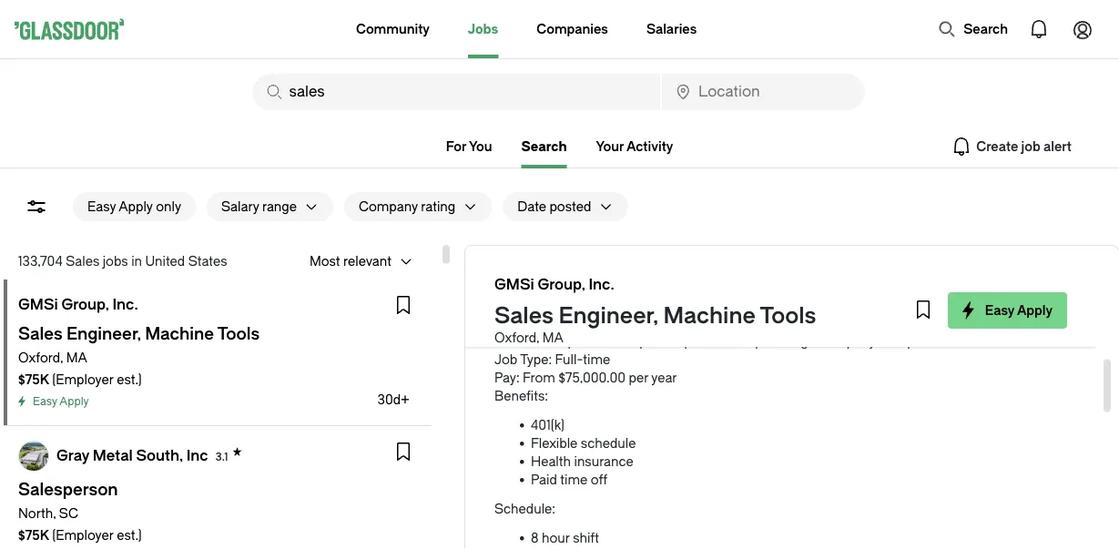 Task type: vqa. For each thing, say whether or not it's contained in the screenshot.
8 hour shift
yes



Task type: locate. For each thing, give the bounding box(es) containing it.
1 horizontal spatial inc.
[[589, 276, 614, 293]]

easy apply only
[[87, 199, 181, 214]]

by
[[692, 206, 706, 221]]

gmsi for oxford, ma
[[18, 296, 58, 313]]

2 est.) from the top
[[117, 528, 142, 543]]

est.) for north, sc $75k (employer est.)
[[117, 528, 142, 543]]

time inside 401(k) flexible schedule health insurance paid time off
[[560, 472, 588, 487]]

1 vertical spatial gmsi group, inc.
[[18, 296, 138, 313]]

inc. down 133,704 sales jobs in united states at top left
[[112, 296, 138, 313]]

1 horizontal spatial search
[[964, 21, 1008, 36]]

0 vertical spatial easy apply
[[985, 303, 1053, 318]]

easy apply down 'productively'
[[985, 303, 1053, 318]]

skills
[[773, 188, 803, 203]]

have down organized
[[544, 297, 575, 312]]

implement,
[[552, 334, 621, 349]]

hour
[[542, 530, 570, 545]]

0 horizontal spatial sales
[[66, 254, 99, 269]]

inc. up experience
[[589, 276, 614, 293]]

only
[[156, 199, 181, 214]]

est.) inside 'oxford, ma $75k (employer est.)'
[[117, 372, 142, 387]]

gmsi
[[494, 276, 534, 293], [18, 296, 58, 313]]

(employer for sc
[[52, 528, 114, 543]]

(employer for ma
[[52, 372, 114, 387]]

relation
[[674, 188, 719, 203]]

must have experience with operating and setting up cnc application (mitsubishi + fanuc) 7. able to implement, improve upon and help manage companywide processes
[[494, 297, 1029, 349]]

must up be
[[505, 188, 535, 203]]

401(k) flexible schedule health insurance paid time off
[[531, 418, 636, 487]]

easy apply down 'oxford, ma $75k (employer est.)'
[[33, 395, 89, 408]]

1 vertical spatial ma
[[66, 350, 87, 365]]

shift
[[573, 530, 599, 545]]

2 horizontal spatial easy
[[985, 303, 1015, 318]]

able inside 1. must have strong customer relation building skills 2. be able to identify opportunity by applying our products to customers' needs
[[528, 206, 554, 221]]

metal
[[93, 447, 133, 464]]

0 vertical spatial oxford,
[[494, 330, 539, 345]]

1 horizontal spatial gmsi group, inc.
[[494, 276, 614, 293]]

1 horizontal spatial easy apply
[[985, 303, 1053, 318]]

1 vertical spatial easy
[[985, 303, 1015, 318]]

1 (employer from the top
[[52, 372, 114, 387]]

manage
[[766, 334, 816, 349]]

easy down 'oxford, ma $75k (employer est.)'
[[33, 395, 57, 408]]

inc. inside the jobs list element
[[112, 296, 138, 313]]

and right organized
[[574, 261, 596, 276]]

processes
[[907, 334, 970, 349]]

benefits:
[[494, 388, 548, 403]]

group, for sales engineer, machine tools
[[538, 276, 585, 293]]

time
[[583, 352, 610, 367], [560, 472, 588, 487]]

0 vertical spatial group,
[[538, 276, 585, 293]]

must inside 1. must have strong customer relation building skills 2. be able to identify opportunity by applying our products to customers' needs
[[505, 188, 535, 203]]

1 horizontal spatial gmsi
[[494, 276, 534, 293]]

inc
[[186, 447, 208, 464]]

gmsi inside the jobs list element
[[18, 296, 58, 313]]

for
[[446, 139, 466, 154]]

jobs list element
[[4, 280, 432, 549]]

north, sc $75k (employer est.)
[[18, 506, 142, 543]]

our
[[763, 206, 783, 221]]

1 horizontal spatial group,
[[538, 276, 585, 293]]

0 vertical spatial time
[[583, 352, 610, 367]]

1 vertical spatial est.)
[[117, 528, 142, 543]]

1 vertical spatial must
[[509, 297, 542, 312]]

est.) down gray metal south, inc
[[117, 528, 142, 543]]

(employer up gray
[[52, 372, 114, 387]]

salary range button
[[207, 192, 297, 221]]

full-
[[555, 352, 583, 367]]

2.
[[494, 206, 505, 221]]

1 horizontal spatial able
[[599, 261, 625, 276]]

0 vertical spatial must
[[505, 188, 535, 203]]

microsoft
[[598, 243, 656, 258]]

1 horizontal spatial apply
[[119, 199, 153, 214]]

1 $75k from the top
[[18, 372, 49, 387]]

upon
[[677, 334, 708, 349]]

gmsi for sales engineer, machine tools
[[494, 276, 534, 293]]

health
[[531, 454, 571, 469]]

rating
[[421, 199, 456, 214]]

job
[[494, 352, 517, 367]]

$75k inside 'oxford, ma $75k (employer est.)'
[[18, 372, 49, 387]]

1 vertical spatial sales
[[494, 303, 554, 329]]

time left off
[[560, 472, 588, 487]]

(employer
[[52, 372, 114, 387], [52, 528, 114, 543]]

0 vertical spatial (employer
[[52, 372, 114, 387]]

1 vertical spatial gmsi
[[18, 296, 58, 313]]

group, inside the jobs list element
[[61, 296, 109, 313]]

ease
[[850, 261, 879, 276]]

0 vertical spatial have
[[538, 188, 567, 203]]

1 horizontal spatial oxford,
[[494, 330, 539, 345]]

easy up jobs
[[87, 199, 116, 214]]

0 horizontal spatial easy apply
[[33, 395, 89, 408]]

1 est.) from the top
[[117, 372, 142, 387]]

up
[[820, 297, 837, 312]]

applying
[[709, 206, 760, 221]]

0 horizontal spatial ma
[[66, 350, 87, 365]]

apply inside easy apply only button
[[119, 199, 153, 214]]

1 vertical spatial inc.
[[112, 296, 138, 313]]

able down microsoft
[[599, 261, 625, 276]]

salaries link
[[646, 0, 697, 58]]

(employer down the sc
[[52, 528, 114, 543]]

8
[[531, 530, 539, 545]]

0 horizontal spatial gmsi group, inc.
[[18, 296, 138, 313]]

gmsi group, inc. down organized
[[494, 276, 614, 293]]

gmsi down 5. at the left of page
[[494, 276, 534, 293]]

1 vertical spatial have
[[544, 297, 575, 312]]

$75k for north, sc $75k (employer est.)
[[18, 528, 49, 543]]

easy inside easy apply button
[[985, 303, 1015, 318]]

1 vertical spatial time
[[560, 472, 588, 487]]

to inside 4. proficient with microsoft office products, act and quickbooks 5. organized and able to resolve problems with reasonable ease and work productively with others 6.
[[628, 261, 640, 276]]

1 horizontal spatial easy
[[87, 199, 116, 214]]

to down microsoft
[[628, 261, 640, 276]]

0 horizontal spatial group,
[[61, 296, 109, 313]]

fanuc)
[[494, 316, 538, 331]]

posted
[[550, 199, 591, 214]]

None field
[[253, 74, 660, 110], [662, 74, 865, 110]]

2 $75k from the top
[[18, 528, 49, 543]]

south,
[[136, 447, 183, 464]]

est.) up gray metal south, inc
[[117, 372, 142, 387]]

have left strong
[[538, 188, 567, 203]]

0 vertical spatial est.)
[[117, 372, 142, 387]]

flexible
[[531, 436, 578, 451]]

machine
[[663, 303, 756, 329]]

1 vertical spatial apply
[[1017, 303, 1053, 318]]

date posted button
[[503, 192, 591, 221]]

1. must have strong customer relation building skills 2. be able to identify opportunity by applying our products to customers' needs
[[494, 188, 966, 221]]

7.
[[494, 334, 503, 349]]

1 horizontal spatial none field
[[662, 74, 865, 110]]

your
[[596, 139, 624, 154]]

easy left +
[[985, 303, 1015, 318]]

with inside must have experience with operating and setting up cnc application (mitsubishi + fanuc) 7. able to implement, improve upon and help manage companywide processes
[[651, 297, 679, 312]]

Search keyword field
[[253, 74, 660, 110]]

products
[[786, 206, 840, 221]]

gmsi group, inc. down jobs
[[18, 296, 138, 313]]

companies
[[537, 21, 608, 36]]

off
[[591, 472, 608, 487]]

est.) inside north, sc $75k (employer est.)
[[117, 528, 142, 543]]

1 vertical spatial (employer
[[52, 528, 114, 543]]

your activity
[[596, 139, 673, 154]]

0 vertical spatial $75k
[[18, 372, 49, 387]]

0 vertical spatial inc.
[[589, 276, 614, 293]]

per
[[629, 370, 648, 385]]

relevant
[[343, 254, 392, 269]]

gray
[[56, 447, 89, 464]]

1 vertical spatial group,
[[61, 296, 109, 313]]

must inside must have experience with operating and setting up cnc application (mitsubishi + fanuc) 7. able to implement, improve upon and help manage companywide processes
[[509, 297, 542, 312]]

0 vertical spatial ma
[[543, 330, 564, 345]]

8 hour shift
[[531, 530, 599, 545]]

time up $75,000.00
[[583, 352, 610, 367]]

0 vertical spatial sales
[[66, 254, 99, 269]]

gmsi group, inc.
[[494, 276, 614, 293], [18, 296, 138, 313]]

apply inside the jobs list element
[[60, 395, 89, 408]]

and up help
[[746, 297, 770, 312]]

you
[[469, 139, 492, 154]]

1 vertical spatial able
[[599, 261, 625, 276]]

able
[[528, 206, 554, 221], [599, 261, 625, 276]]

group, down organized
[[538, 276, 585, 293]]

(employer inside 'oxford, ma $75k (employer est.)'
[[52, 372, 114, 387]]

north,
[[18, 506, 56, 521]]

have inside must have experience with operating and setting up cnc application (mitsubishi + fanuc) 7. able to implement, improve upon and help manage companywide processes
[[544, 297, 575, 312]]

0 vertical spatial gmsi
[[494, 276, 534, 293]]

setting
[[773, 297, 818, 312]]

company
[[359, 199, 418, 214]]

1 horizontal spatial ma
[[543, 330, 564, 345]]

easy apply only button
[[73, 192, 196, 221]]

sales
[[66, 254, 99, 269], [494, 303, 554, 329]]

0 horizontal spatial apply
[[60, 395, 89, 408]]

sales up the able
[[494, 303, 554, 329]]

0 horizontal spatial search
[[521, 139, 567, 154]]

1 vertical spatial search
[[521, 139, 567, 154]]

date posted
[[517, 199, 591, 214]]

2 none field from the left
[[662, 74, 865, 110]]

easy apply
[[985, 303, 1053, 318], [33, 395, 89, 408]]

ma
[[543, 330, 564, 345], [66, 350, 87, 365]]

with down the "resolve"
[[651, 297, 679, 312]]

inc. for sales engineer, machine tools
[[589, 276, 614, 293]]

$75k up gray metal south, inc logo
[[18, 372, 49, 387]]

gmsi down 133,704
[[18, 296, 58, 313]]

0 vertical spatial able
[[528, 206, 554, 221]]

activity
[[627, 139, 673, 154]]

$75k inside north, sc $75k (employer est.)
[[18, 528, 49, 543]]

0 vertical spatial easy
[[87, 199, 116, 214]]

help
[[737, 334, 763, 349]]

group, down jobs
[[61, 296, 109, 313]]

pay:
[[494, 370, 520, 385]]

1 vertical spatial $75k
[[18, 528, 49, 543]]

0 horizontal spatial none field
[[253, 74, 660, 110]]

0 horizontal spatial oxford,
[[18, 350, 63, 365]]

year
[[651, 370, 677, 385]]

must up fanuc)
[[509, 297, 542, 312]]

gray metal south, inc logo image
[[19, 442, 48, 471]]

1 vertical spatial easy apply
[[33, 395, 89, 408]]

1 vertical spatial oxford,
[[18, 350, 63, 365]]

(employer inside north, sc $75k (employer est.)
[[52, 528, 114, 543]]

to up type:
[[537, 334, 549, 349]]

and
[[788, 243, 811, 258], [574, 261, 596, 276], [882, 261, 904, 276], [746, 297, 770, 312], [711, 334, 734, 349]]

easy apply inside the jobs list element
[[33, 395, 89, 408]]

0 vertical spatial apply
[[119, 199, 153, 214]]

able right be
[[528, 206, 554, 221]]

sales left jobs
[[66, 254, 99, 269]]

1 horizontal spatial sales
[[494, 303, 554, 329]]

0 horizontal spatial gmsi
[[18, 296, 58, 313]]

salary range
[[221, 199, 297, 214]]

range
[[262, 199, 297, 214]]

gmsi group, inc. inside the jobs list element
[[18, 296, 138, 313]]

0 vertical spatial search
[[964, 21, 1008, 36]]

6.
[[494, 297, 506, 312]]

0 horizontal spatial easy
[[33, 395, 57, 408]]

2 vertical spatial apply
[[60, 395, 89, 408]]

must
[[505, 188, 535, 203], [509, 297, 542, 312]]

easy inside the jobs list element
[[33, 395, 57, 408]]

0 horizontal spatial inc.
[[112, 296, 138, 313]]

2 horizontal spatial apply
[[1017, 303, 1053, 318]]

apply
[[119, 199, 153, 214], [1017, 303, 1053, 318], [60, 395, 89, 408]]

2 vertical spatial easy
[[33, 395, 57, 408]]

$75k down north,
[[18, 528, 49, 543]]

1.
[[494, 188, 502, 203]]

2 (employer from the top
[[52, 528, 114, 543]]

operating
[[681, 297, 743, 312]]

0 vertical spatial gmsi group, inc.
[[494, 276, 614, 293]]

0 horizontal spatial able
[[528, 206, 554, 221]]

1 none field from the left
[[253, 74, 660, 110]]



Task type: describe. For each thing, give the bounding box(es) containing it.
to inside must have experience with operating and setting up cnc application (mitsubishi + fanuc) 7. able to implement, improve upon and help manage companywide processes
[[537, 334, 549, 349]]

jobs
[[103, 254, 128, 269]]

3.1
[[215, 450, 228, 463]]

needs
[[929, 206, 966, 221]]

oxford, inside 'oxford, ma $75k (employer est.)'
[[18, 350, 63, 365]]

$75k for oxford, ma $75k (employer est.)
[[18, 372, 49, 387]]

$75,000.00
[[559, 370, 626, 385]]

open filter menu image
[[25, 196, 47, 218]]

inc. for oxford, ma
[[112, 296, 138, 313]]

for you
[[446, 139, 492, 154]]

search button
[[929, 11, 1017, 47]]

community
[[356, 21, 430, 36]]

with down the identify
[[569, 243, 595, 258]]

experience
[[578, 297, 649, 312]]

search inside button
[[964, 21, 1008, 36]]

able
[[506, 334, 534, 349]]

work
[[907, 261, 937, 276]]

none field search keyword
[[253, 74, 660, 110]]

(mitsubishi
[[947, 297, 1017, 312]]

from
[[523, 370, 555, 385]]

organized
[[508, 261, 570, 276]]

gmsi group, inc. for sales engineer, machine tools
[[494, 276, 614, 293]]

jobs
[[468, 21, 498, 36]]

others
[[494, 279, 533, 294]]

jobs link
[[468, 0, 498, 58]]

type:
[[520, 352, 552, 367]]

sales engineer, machine tools oxford, ma
[[494, 303, 816, 345]]

problems
[[691, 261, 748, 276]]

have inside 1. must have strong customer relation building skills 2. be able to identify opportunity by applying our products to customers' needs
[[538, 188, 567, 203]]

most
[[310, 254, 340, 269]]

gray metal south, inc
[[56, 447, 208, 464]]

time inside job type: full-time pay: from $75,000.00 per year benefits:
[[583, 352, 610, 367]]

apply inside easy apply button
[[1017, 303, 1053, 318]]

ma inside 'oxford, ma $75k (employer est.)'
[[66, 350, 87, 365]]

job type: full-time pay: from $75,000.00 per year benefits:
[[494, 352, 677, 403]]

and up reasonable
[[788, 243, 811, 258]]

133,704 sales jobs in united states
[[18, 254, 227, 269]]

most relevant
[[310, 254, 392, 269]]

to right products
[[843, 206, 856, 221]]

with down the act
[[751, 261, 776, 276]]

4.
[[494, 243, 505, 258]]

for you link
[[446, 139, 492, 154]]

products,
[[700, 243, 756, 258]]

engineer,
[[559, 303, 658, 329]]

133,704
[[18, 254, 63, 269]]

cnc
[[840, 297, 870, 312]]

productively
[[940, 261, 1014, 276]]

able inside 4. proficient with microsoft office products, act and quickbooks 5. organized and able to resolve problems with reasonable ease and work productively with others 6.
[[599, 261, 625, 276]]

to left the identify
[[557, 206, 569, 221]]

4. proficient with microsoft office products, act and quickbooks 5. organized and able to resolve problems with reasonable ease and work productively with others 6.
[[494, 243, 1042, 312]]

group, for oxford, ma
[[61, 296, 109, 313]]

united
[[145, 254, 185, 269]]

insurance
[[574, 454, 634, 469]]

proficient
[[508, 243, 566, 258]]

schedule:
[[494, 501, 556, 516]]

gmsi group, inc. for oxford, ma
[[18, 296, 138, 313]]

building
[[723, 188, 770, 203]]

none field search location
[[662, 74, 865, 110]]

ma inside 'sales engineer, machine tools oxford, ma'
[[543, 330, 564, 345]]

states
[[188, 254, 227, 269]]

in
[[131, 254, 142, 269]]

salary
[[221, 199, 259, 214]]

easy apply button
[[948, 292, 1067, 329]]

easy apply inside button
[[985, 303, 1053, 318]]

resolve
[[643, 261, 687, 276]]

Search location field
[[662, 74, 865, 110]]

oxford, inside 'sales engineer, machine tools oxford, ma'
[[494, 330, 539, 345]]

date
[[517, 199, 546, 214]]

customer
[[612, 188, 671, 203]]

easy inside easy apply only button
[[87, 199, 116, 214]]

company rating button
[[344, 192, 456, 221]]

sc
[[59, 506, 78, 521]]

quickbooks
[[814, 243, 888, 258]]

and right ease
[[882, 261, 904, 276]]

application
[[873, 297, 944, 312]]

401(k)
[[531, 418, 565, 433]]

be
[[508, 206, 525, 221]]

improve
[[624, 334, 674, 349]]

salaries
[[646, 21, 697, 36]]

community link
[[356, 0, 430, 58]]

your activity link
[[596, 139, 673, 154]]

tools
[[760, 303, 816, 329]]

+
[[1020, 297, 1029, 312]]

reasonable
[[779, 261, 847, 276]]

schedule
[[581, 436, 636, 451]]

act
[[759, 243, 785, 258]]

companies link
[[537, 0, 608, 58]]

30d+
[[377, 392, 410, 407]]

office
[[659, 243, 696, 258]]

opportunity
[[619, 206, 689, 221]]

and left help
[[711, 334, 734, 349]]

with up +
[[1017, 261, 1042, 276]]

search link
[[521, 139, 567, 168]]

paid
[[531, 472, 557, 487]]

est.) for oxford, ma $75k (employer est.)
[[117, 372, 142, 387]]

sales inside 'sales engineer, machine tools oxford, ma'
[[494, 303, 554, 329]]



